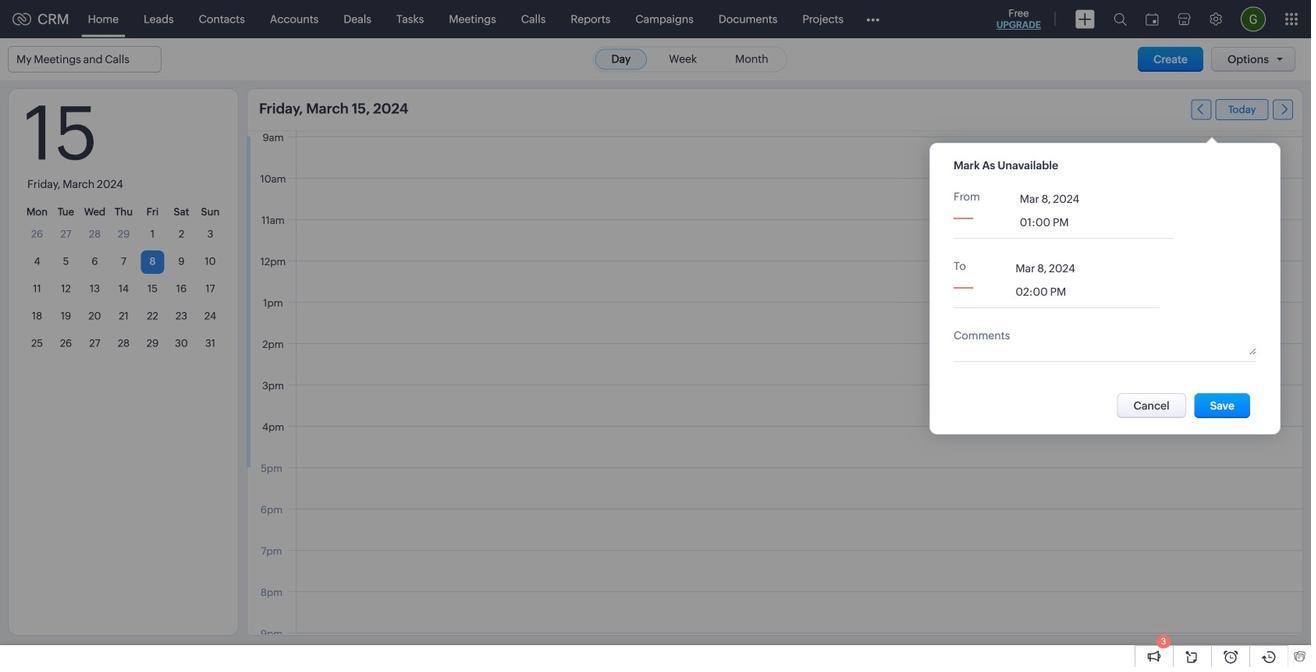 Task type: locate. For each thing, give the bounding box(es) containing it.
None text field
[[1016, 280, 1086, 304], [1075, 326, 1257, 355], [1016, 280, 1086, 304], [1075, 326, 1257, 355]]

profile image
[[1241, 7, 1266, 32]]

profile element
[[1232, 0, 1276, 38]]

None text field
[[1020, 211, 1091, 234]]

search image
[[1114, 12, 1127, 26]]

create menu image
[[1076, 10, 1095, 28]]

logo image
[[12, 13, 31, 25]]



Task type: describe. For each thing, give the bounding box(es) containing it.
MMM d, yyyy text field
[[1020, 187, 1130, 211]]

create menu element
[[1066, 0, 1105, 38]]

MMM d, yyyy text field
[[1016, 257, 1125, 280]]

search element
[[1105, 0, 1137, 38]]



Task type: vqa. For each thing, say whether or not it's contained in the screenshot.
Leads link
no



